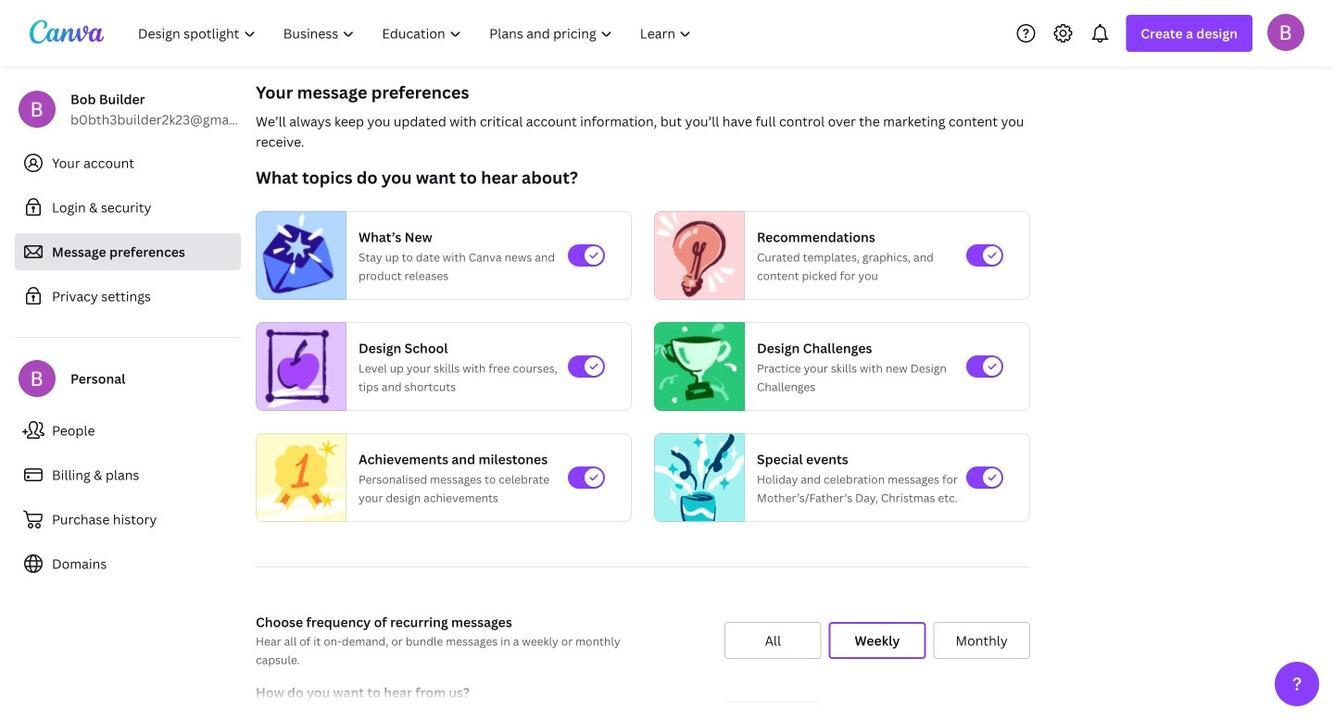 Task type: locate. For each thing, give the bounding box(es) containing it.
None button
[[725, 623, 821, 660], [829, 623, 926, 660], [933, 623, 1030, 660], [725, 623, 821, 660], [829, 623, 926, 660], [933, 623, 1030, 660]]

topic image
[[257, 211, 338, 300], [655, 211, 737, 300], [257, 322, 338, 411], [655, 322, 737, 411], [257, 430, 346, 527], [655, 430, 744, 527]]

top level navigation element
[[126, 15, 707, 52]]

bob builder image
[[1267, 14, 1304, 51]]



Task type: vqa. For each thing, say whether or not it's contained in the screenshot.
Video link
no



